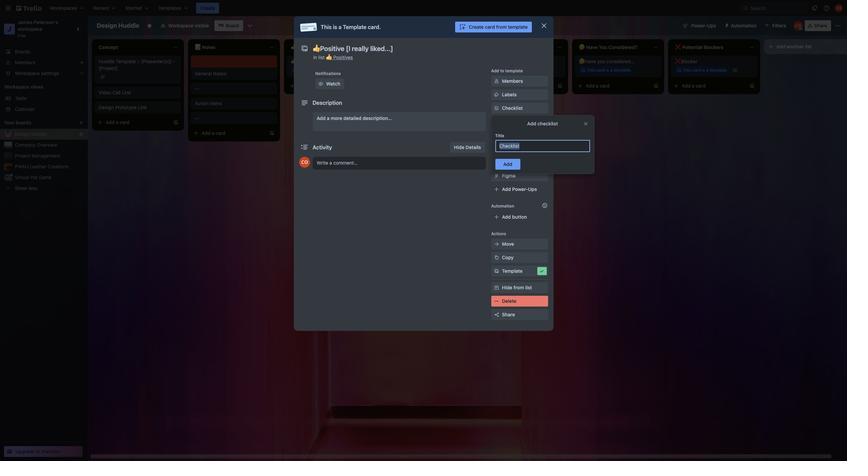 Task type: vqa. For each thing, say whether or not it's contained in the screenshot.
added this card to To Do: Lee
no



Task type: describe. For each thing, give the bounding box(es) containing it.
hide from list
[[502, 285, 532, 291]]

title
[[495, 133, 504, 138]]

0 horizontal spatial power-ups
[[491, 163, 513, 168]]

add another list
[[777, 44, 812, 49]]

[i
[[315, 59, 318, 64]]

1 vertical spatial template
[[505, 68, 523, 73]]

this for ❌blocker
[[683, 68, 691, 73]]

action items
[[195, 100, 222, 106]]

2 vertical spatial power-
[[512, 186, 528, 192]]

sm image for automation
[[722, 20, 731, 30]]

❌blocker
[[675, 59, 698, 64]]

delete
[[502, 298, 517, 304]]

pwau leather creations
[[15, 164, 69, 169]]

checklist
[[502, 105, 523, 111]]

close dialog image
[[540, 22, 548, 30]]

description…
[[363, 115, 392, 121]]

add checklist
[[527, 121, 558, 126]]

workspace views
[[4, 84, 43, 90]]

boards link
[[0, 46, 88, 57]]

items
[[210, 100, 222, 106]]

workspace visible
[[168, 23, 209, 28]]

positives
[[333, 54, 353, 60]]

design prototype link
[[99, 105, 147, 110]]

show menu image
[[835, 22, 842, 29]]

1 horizontal spatial template
[[343, 24, 367, 30]]

calendar
[[15, 106, 35, 112]]

0 notifications image
[[811, 4, 819, 12]]

pet
[[30, 175, 38, 180]]

overview
[[37, 142, 57, 148]]

add a card button down "🤔have you considered..." link
[[575, 80, 651, 91]]

add a card button up labels
[[479, 80, 555, 91]]

general notes:
[[195, 71, 227, 76]]

sm image for cover
[[493, 132, 500, 139]]

add button
[[502, 214, 527, 220]]

0 horizontal spatial members link
[[0, 57, 88, 68]]

create for create
[[200, 5, 215, 11]]

this is a template card.
[[321, 24, 381, 30]]

filters
[[772, 23, 786, 28]]

add button button
[[491, 212, 548, 223]]

sm image for figma
[[493, 172, 500, 179]]

design huddle inside board name text field
[[97, 22, 139, 29]]

1 create from template… image from the left
[[557, 83, 563, 89]]

starred icon image
[[78, 132, 84, 137]]

upgrade to premium
[[16, 449, 61, 455]]

delete link
[[491, 296, 548, 307]]

add a more detailed description…
[[317, 115, 392, 121]]

management
[[32, 153, 60, 159]]

premium
[[41, 449, 61, 455]]

notifications
[[315, 71, 341, 76]]

video call link link
[[99, 89, 177, 96]]

watch button
[[315, 78, 344, 89]]

sm image for members
[[493, 78, 500, 85]]

link for design prototype link
[[138, 105, 147, 110]]

checklist
[[538, 121, 558, 126]]

less
[[28, 185, 37, 191]]

attachment button
[[491, 116, 548, 127]]

a down ❌blocker
[[692, 83, 695, 89]]

fields
[[521, 146, 534, 152]]

custom fields button
[[491, 145, 548, 152]]

card.
[[368, 24, 381, 30]]

video
[[99, 90, 111, 95]]

watch
[[326, 81, 340, 87]]

🤔have
[[579, 59, 596, 64]]

huddle template :: [presenter(s)] - [project]
[[99, 59, 175, 71]]

pwau
[[15, 164, 29, 169]]

a down the really
[[322, 68, 324, 73]]

👍positive
[[291, 59, 314, 64]]

filters button
[[762, 20, 788, 31]]

2 this card is a template. from the left
[[491, 68, 536, 73]]

cover
[[502, 132, 515, 138]]

add a card for 'add a card' button underneath action items link
[[202, 130, 226, 136]]

card inside button
[[485, 24, 495, 30]]

notes:
[[213, 71, 227, 76]]

1 vertical spatial members link
[[491, 76, 548, 87]]

👍positive [i really liked...] link
[[291, 58, 369, 65]]

hide details
[[454, 144, 481, 150]]

add power-ups
[[502, 186, 537, 192]]

project management link
[[15, 153, 84, 159]]

template inside button
[[508, 24, 528, 30]]

1 vertical spatial design huddle
[[15, 131, 47, 137]]

labels
[[502, 92, 517, 97]]

template. for 👍positive [i really liked...]
[[326, 68, 344, 73]]

pwau leather creations link
[[15, 163, 84, 170]]

[project]
[[99, 65, 118, 71]]

description
[[313, 100, 342, 106]]

a down 🤔have you considered...
[[610, 68, 613, 73]]

0 vertical spatial share button
[[805, 20, 831, 31]]

button
[[512, 214, 527, 220]]

considered...
[[607, 59, 635, 64]]

this card is a template. for ❌blocker
[[683, 68, 728, 73]]

is up in list 👍 positives
[[333, 24, 337, 30]]

liked...]
[[333, 59, 349, 64]]

❌blocker link
[[675, 58, 754, 65]]

labels link
[[491, 89, 548, 100]]

1 vertical spatial from
[[514, 285, 524, 291]]

2 vertical spatial ups
[[528, 186, 537, 192]]

automation button
[[722, 20, 761, 31]]

create from template… image for design prototype link
[[173, 120, 179, 125]]

custom
[[502, 146, 519, 152]]

add power-ups link
[[491, 184, 548, 195]]

👍 positives link
[[326, 54, 353, 60]]

share for leftmost share button
[[502, 312, 515, 318]]

call
[[113, 90, 121, 95]]

1 -- from the top
[[195, 86, 199, 91]]

really
[[320, 59, 331, 64]]

1 -- link from the top
[[195, 85, 273, 92]]

sm image for copy
[[493, 254, 500, 261]]

is for 🤔have you considered...
[[606, 68, 609, 73]]

checklist link
[[491, 103, 548, 114]]

a down ❌blocker link
[[706, 68, 709, 73]]

james
[[18, 19, 32, 25]]

j link
[[4, 24, 15, 34]]

a down you at the right
[[596, 83, 599, 89]]

create from template… image for ❌blocker
[[750, 83, 755, 89]]

power- inside button
[[691, 23, 707, 28]]

activity
[[313, 144, 332, 151]]

add a card for 'add a card' button under design prototype link link
[[106, 119, 130, 125]]

virtual pet game link
[[15, 174, 84, 181]]

leather
[[30, 164, 46, 169]]

add a card button down ❌blocker link
[[671, 80, 747, 91]]

actions
[[491, 231, 506, 236]]

design for design huddle link
[[15, 131, 30, 137]]

sm image for template
[[493, 268, 500, 275]]



Task type: locate. For each thing, give the bounding box(es) containing it.
sm image left checklist
[[493, 105, 500, 112]]

1 horizontal spatial workspace
[[168, 23, 193, 28]]

1 vertical spatial huddle
[[99, 59, 114, 64]]

add a more detailed description… link
[[313, 112, 486, 131]]

0 vertical spatial template
[[508, 24, 528, 30]]

2 vertical spatial design
[[15, 131, 30, 137]]

visible
[[195, 23, 209, 28]]

add a card down ❌blocker
[[682, 83, 706, 89]]

free
[[18, 33, 26, 38]]

0 vertical spatial create
[[200, 5, 215, 11]]

this card is a template. for 👍positive [i really liked...]
[[299, 68, 344, 73]]

is up labels
[[510, 68, 513, 73]]

star or unstar board image
[[147, 23, 152, 28]]

0 vertical spatial ups
[[707, 23, 716, 28]]

add a card down "design prototype link"
[[106, 119, 130, 125]]

template. down considered...
[[614, 68, 632, 73]]

-- link down action items link
[[195, 115, 273, 122]]

huddle inside design huddle link
[[31, 131, 47, 137]]

0 horizontal spatial create from template… image
[[173, 120, 179, 125]]

sm image for hide from list
[[493, 284, 500, 291]]

james peterson's workspace link
[[18, 19, 59, 32]]

sm image inside members link
[[493, 78, 500, 85]]

2 create from template… image from the left
[[653, 83, 659, 89]]

1 vertical spatial share
[[502, 312, 515, 318]]

huddle up company overview
[[31, 131, 47, 137]]

1 template. from the left
[[326, 68, 344, 73]]

details
[[466, 144, 481, 150]]

0 vertical spatial share
[[814, 23, 827, 28]]

0 horizontal spatial power-
[[491, 163, 505, 168]]

sm image inside move link
[[493, 241, 500, 248]]

project management
[[15, 153, 60, 159]]

search image
[[743, 5, 749, 11]]

is down ❌blocker link
[[702, 68, 705, 73]]

workspace visible button
[[156, 20, 213, 31]]

boards
[[15, 49, 30, 54]]

upgrade to premium link
[[4, 446, 83, 457]]

more
[[331, 115, 342, 121]]

huddle inside "huddle template :: [presenter(s)] - [project]"
[[99, 59, 114, 64]]

add a card button down notifications
[[287, 80, 363, 91]]

0 horizontal spatial huddle
[[31, 131, 47, 137]]

0 horizontal spatial workspace
[[4, 84, 29, 90]]

add inside "button"
[[502, 214, 511, 220]]

design inside board name text field
[[97, 22, 117, 29]]

0 vertical spatial design huddle
[[97, 22, 139, 29]]

customize views image
[[246, 22, 253, 29]]

1 horizontal spatial share button
[[805, 20, 831, 31]]

template button
[[491, 266, 548, 277]]

1 horizontal spatial hide
[[502, 285, 512, 291]]

workspace for workspace views
[[4, 84, 29, 90]]

0 vertical spatial members
[[15, 60, 35, 65]]

design huddle up company overview
[[15, 131, 47, 137]]

1 vertical spatial power-ups
[[491, 163, 513, 168]]

sm image
[[317, 80, 324, 87], [493, 105, 500, 112], [493, 132, 500, 139], [493, 254, 500, 261], [493, 298, 500, 305]]

to right the upgrade
[[36, 449, 40, 455]]

virtual
[[15, 175, 29, 180]]

1 horizontal spatial design huddle
[[97, 22, 139, 29]]

1 horizontal spatial christina overa (christinaovera) image
[[835, 4, 843, 12]]

list right another
[[805, 44, 812, 49]]

0 horizontal spatial hide
[[454, 144, 464, 150]]

0 vertical spatial huddle
[[118, 22, 139, 29]]

sm image inside copy link
[[493, 254, 500, 261]]

1 vertical spatial --
[[195, 115, 199, 121]]

2 vertical spatial template
[[502, 268, 523, 274]]

1 horizontal spatial from
[[514, 285, 524, 291]]

james peterson's workspace free
[[18, 19, 59, 38]]

create from template… image for 🤔have you considered...
[[653, 83, 659, 89]]

sm image left copy
[[493, 254, 500, 261]]

members down add to template
[[502, 78, 523, 84]]

members down boards
[[15, 60, 35, 65]]

2 -- from the top
[[195, 115, 199, 121]]

automation up add button
[[491, 204, 514, 209]]

add a card button
[[287, 80, 363, 91], [479, 80, 555, 91], [575, 80, 651, 91], [671, 80, 747, 91], [95, 117, 170, 128], [191, 128, 267, 139]]

huddle left 'star or unstar board' icon
[[118, 22, 139, 29]]

add a card
[[298, 83, 322, 89], [490, 83, 514, 89], [586, 83, 610, 89], [682, 83, 706, 89], [106, 119, 130, 125], [202, 130, 226, 136]]

power-ups inside button
[[691, 23, 716, 28]]

0 horizontal spatial create
[[200, 5, 215, 11]]

list for hide from list
[[525, 285, 532, 291]]

-- link
[[195, 85, 273, 92], [195, 115, 273, 122]]

link inside 'link'
[[122, 90, 131, 95]]

design huddle
[[97, 22, 139, 29], [15, 131, 47, 137]]

hide from list link
[[491, 282, 548, 293]]

0 vertical spatial to
[[500, 68, 504, 73]]

list right [i
[[318, 54, 325, 60]]

template. for ❌blocker
[[710, 68, 728, 73]]

0 vertical spatial from
[[496, 24, 507, 30]]

sm image inside checklist link
[[493, 105, 500, 112]]

None submit
[[495, 159, 521, 170]]

0 vertical spatial design
[[97, 22, 117, 29]]

2 horizontal spatial list
[[805, 44, 812, 49]]

christina overa (christinaovera) image
[[793, 21, 803, 30]]

list inside button
[[805, 44, 812, 49]]

1 vertical spatial ups
[[505, 163, 513, 168]]

workspace left visible
[[168, 23, 193, 28]]

members
[[15, 60, 35, 65], [502, 78, 523, 84]]

1 vertical spatial power-
[[491, 163, 505, 168]]

power-ups button
[[678, 20, 720, 31]]

create card from template button
[[455, 22, 532, 32]]

sm image left watch
[[317, 80, 324, 87]]

1 horizontal spatial huddle
[[99, 59, 114, 64]]

1 vertical spatial design
[[99, 105, 114, 110]]

this for 👍positive [i really liked...]
[[299, 68, 307, 73]]

-- up the action
[[195, 86, 199, 91]]

1 vertical spatial create
[[469, 24, 484, 30]]

this card is a template. down 👍positive [i really liked...]
[[299, 68, 344, 73]]

template
[[343, 24, 367, 30], [116, 59, 136, 64], [502, 268, 523, 274]]

design for design prototype link link
[[99, 105, 114, 110]]

1 vertical spatial create from template… image
[[269, 131, 275, 136]]

add another list button
[[764, 39, 847, 54]]

ups up figma
[[505, 163, 513, 168]]

🤔have you considered... link
[[579, 58, 658, 65]]

template. up labels link
[[518, 68, 536, 73]]

0 vertical spatial template
[[343, 24, 367, 30]]

workspace up table
[[4, 84, 29, 90]]

a left "watch" button
[[308, 83, 310, 89]]

2 horizontal spatial power-
[[691, 23, 707, 28]]

template.
[[326, 68, 344, 73], [518, 68, 536, 73], [614, 68, 632, 73], [710, 68, 728, 73]]

add a card down you at the right
[[586, 83, 610, 89]]

link down video call link 'link'
[[138, 105, 147, 110]]

your boards with 5 items element
[[4, 119, 68, 127]]

template up labels
[[505, 68, 523, 73]]

members link down boards
[[0, 57, 88, 68]]

j
[[8, 25, 11, 33]]

members link
[[0, 57, 88, 68], [491, 76, 548, 87]]

is for ❌blocker
[[702, 68, 705, 73]]

add a card button down design prototype link link
[[95, 117, 170, 128]]

link right 'call'
[[122, 90, 131, 95]]

sm image for checklist
[[493, 105, 500, 112]]

christina overa (christinaovera) image
[[835, 4, 843, 12], [299, 157, 310, 168]]

sm image for watch
[[317, 80, 324, 87]]

template. down 👍positive [i really liked...] link
[[326, 68, 344, 73]]

1 horizontal spatial automation
[[731, 23, 757, 28]]

is for 👍positive [i really liked...]
[[318, 68, 321, 73]]

add inside button
[[777, 44, 786, 49]]

create from template… image for action items
[[269, 131, 275, 136]]

create from template… image
[[557, 83, 563, 89], [653, 83, 659, 89], [750, 83, 755, 89]]

0 vertical spatial --
[[195, 86, 199, 91]]

2 -- link from the top
[[195, 115, 273, 122]]

add a card for 'add a card' button below ❌blocker link
[[682, 83, 706, 89]]

attachment
[[502, 119, 528, 124]]

sm image inside delete link
[[493, 298, 500, 305]]

-- link up action items link
[[195, 85, 273, 92]]

1 horizontal spatial create from template… image
[[269, 131, 275, 136]]

list for add another list
[[805, 44, 812, 49]]

design huddle link
[[15, 131, 76, 138]]

👍positive [i really liked...]
[[291, 59, 349, 64]]

4 this card is a template. from the left
[[683, 68, 728, 73]]

::
[[137, 59, 140, 64]]

0 horizontal spatial to
[[36, 449, 40, 455]]

1 vertical spatial to
[[36, 449, 40, 455]]

power-ups
[[691, 23, 716, 28], [491, 163, 513, 168]]

1 horizontal spatial ups
[[528, 186, 537, 192]]

1 vertical spatial christina overa (christinaovera) image
[[299, 157, 310, 168]]

1 this card is a template. from the left
[[299, 68, 344, 73]]

a down items
[[212, 130, 214, 136]]

sm image left cover at right
[[493, 132, 500, 139]]

ups inside button
[[707, 23, 716, 28]]

0 horizontal spatial automation
[[491, 204, 514, 209]]

None text field
[[309, 43, 533, 55]]

0 horizontal spatial members
[[15, 60, 35, 65]]

share button down delete link in the bottom right of the page
[[491, 309, 548, 320]]

calendar link
[[15, 106, 84, 113]]

workspace inside button
[[168, 23, 193, 28]]

to up labels
[[500, 68, 504, 73]]

template down copy
[[502, 268, 523, 274]]

2 template. from the left
[[518, 68, 536, 73]]

2 horizontal spatial template
[[502, 268, 523, 274]]

your boards
[[4, 120, 31, 125]]

0 horizontal spatial create from template… image
[[557, 83, 563, 89]]

Title text field
[[495, 140, 590, 152]]

design prototype link link
[[99, 104, 177, 111]]

sm image left delete
[[493, 298, 500, 305]]

add a card down notifications
[[298, 83, 322, 89]]

2 vertical spatial list
[[525, 285, 532, 291]]

show
[[15, 185, 27, 191]]

template
[[508, 24, 528, 30], [505, 68, 523, 73]]

general
[[195, 71, 212, 76]]

sm image for move
[[493, 241, 500, 248]]

upgrade
[[16, 449, 34, 455]]

template. down ❌blocker link
[[710, 68, 728, 73]]

add a card button down action items link
[[191, 128, 267, 139]]

1 horizontal spatial share
[[814, 23, 827, 28]]

a down "design prototype link"
[[116, 119, 118, 125]]

create card from template
[[469, 24, 528, 30]]

share left show menu icon
[[814, 23, 827, 28]]

2 horizontal spatial create from template… image
[[750, 83, 755, 89]]

cover link
[[491, 130, 548, 141]]

sm image inside "watch" button
[[317, 80, 324, 87]]

0 vertical spatial list
[[805, 44, 812, 49]]

hide up delete
[[502, 285, 512, 291]]

sm image inside 'cover' link
[[493, 132, 500, 139]]

1 horizontal spatial power-ups
[[691, 23, 716, 28]]

list up delete link in the bottom right of the page
[[525, 285, 532, 291]]

automation inside button
[[731, 23, 757, 28]]

members for leftmost members link
[[15, 60, 35, 65]]

list
[[805, 44, 812, 49], [318, 54, 325, 60], [525, 285, 532, 291]]

a
[[339, 24, 342, 30], [322, 68, 324, 73], [514, 68, 516, 73], [610, 68, 613, 73], [706, 68, 709, 73], [308, 83, 310, 89], [500, 83, 503, 89], [596, 83, 599, 89], [692, 83, 695, 89], [327, 115, 330, 121], [116, 119, 118, 125], [212, 130, 214, 136]]

0 horizontal spatial christina overa (christinaovera) image
[[299, 157, 310, 168]]

template left card. on the top of the page
[[343, 24, 367, 30]]

hide left details
[[454, 144, 464, 150]]

primary element
[[0, 0, 847, 16]]

sm image inside automation button
[[722, 20, 731, 30]]

members link up labels link
[[491, 76, 548, 87]]

christina overa (christinaovera) image inside primary element
[[835, 4, 843, 12]]

-- down the action
[[195, 115, 199, 121]]

4 template. from the left
[[710, 68, 728, 73]]

show less
[[15, 185, 37, 191]]

Write a comment text field
[[313, 157, 486, 169]]

automation down search icon
[[731, 23, 757, 28]]

3 this card is a template. from the left
[[587, 68, 632, 73]]

0 horizontal spatial share button
[[491, 309, 548, 320]]

create from template… image
[[173, 120, 179, 125], [269, 131, 275, 136]]

0 horizontal spatial from
[[496, 24, 507, 30]]

views
[[30, 84, 43, 90]]

company overview link
[[15, 142, 84, 148]]

create inside primary element
[[200, 5, 215, 11]]

1 horizontal spatial link
[[138, 105, 147, 110]]

add a card for 'add a card' button under "🤔have you considered..." link
[[586, 83, 610, 89]]

template inside template button
[[502, 268, 523, 274]]

0 vertical spatial workspace
[[168, 23, 193, 28]]

0 vertical spatial create from template… image
[[173, 120, 179, 125]]

template left ::
[[116, 59, 136, 64]]

ups left automation button
[[707, 23, 716, 28]]

design huddle left 'star or unstar board' icon
[[97, 22, 139, 29]]

1 vertical spatial members
[[502, 78, 523, 84]]

workspace
[[18, 26, 42, 32]]

hide
[[454, 144, 464, 150], [502, 285, 512, 291]]

this card is a template. down ❌blocker link
[[683, 68, 728, 73]]

[presenter(s)]
[[141, 59, 172, 64]]

open information menu image
[[824, 5, 830, 11]]

workspace for workspace visible
[[168, 23, 193, 28]]

you
[[597, 59, 605, 64]]

hide for hide details
[[454, 144, 464, 150]]

share for topmost share button
[[814, 23, 827, 28]]

0 horizontal spatial design huddle
[[15, 131, 47, 137]]

template. for 🤔have you considered...
[[614, 68, 632, 73]]

0 horizontal spatial list
[[318, 54, 325, 60]]

game
[[39, 175, 52, 180]]

template left close dialog icon
[[508, 24, 528, 30]]

1 horizontal spatial list
[[525, 285, 532, 291]]

3 create from template… image from the left
[[750, 83, 755, 89]]

hide for hide from list
[[502, 285, 512, 291]]

peterson's
[[34, 19, 58, 25]]

1 vertical spatial link
[[138, 105, 147, 110]]

this card is a template. up labels
[[491, 68, 536, 73]]

sm image
[[722, 20, 731, 30], [493, 78, 500, 85], [493, 91, 500, 98], [493, 172, 500, 179], [493, 241, 500, 248], [493, 268, 500, 275], [539, 268, 545, 275], [493, 284, 500, 291]]

1 vertical spatial automation
[[491, 204, 514, 209]]

Search field
[[740, 3, 808, 14]]

board link
[[214, 20, 243, 31]]

0 vertical spatial link
[[122, 90, 131, 95]]

add a card down items
[[202, 130, 226, 136]]

company overview
[[15, 142, 57, 148]]

general notes: link
[[195, 70, 273, 77]]

sm image inside hide from list link
[[493, 284, 500, 291]]

0 horizontal spatial link
[[122, 90, 131, 95]]

this card is a template.
[[299, 68, 344, 73], [491, 68, 536, 73], [587, 68, 632, 73], [683, 68, 728, 73]]

table link
[[15, 95, 84, 102]]

0 vertical spatial power-ups
[[691, 23, 716, 28]]

share down delete
[[502, 312, 515, 318]]

huddle template :: [presenter(s)] - [project] link
[[99, 58, 177, 72]]

1 vertical spatial list
[[318, 54, 325, 60]]

table
[[15, 95, 27, 101]]

a up 👍 positives link
[[339, 24, 342, 30]]

this for 🤔have you considered...
[[587, 68, 595, 73]]

1 vertical spatial -- link
[[195, 115, 273, 122]]

1 vertical spatial share button
[[491, 309, 548, 320]]

0 vertical spatial hide
[[454, 144, 464, 150]]

to for template
[[500, 68, 504, 73]]

1 vertical spatial template
[[116, 59, 136, 64]]

action items link
[[195, 100, 273, 107]]

is down 🤔have you considered...
[[606, 68, 609, 73]]

a up labels
[[500, 83, 503, 89]]

ups
[[707, 23, 716, 28], [505, 163, 513, 168], [528, 186, 537, 192]]

3 template. from the left
[[614, 68, 632, 73]]

video call link
[[99, 90, 131, 95]]

move link
[[491, 239, 548, 250]]

copy
[[502, 255, 514, 260]]

0 vertical spatial members link
[[0, 57, 88, 68]]

1 horizontal spatial members
[[502, 78, 523, 84]]

in
[[313, 54, 317, 60]]

👍
[[326, 54, 332, 60]]

0 horizontal spatial template
[[116, 59, 136, 64]]

2 vertical spatial huddle
[[31, 131, 47, 137]]

template inside "huddle template :: [presenter(s)] - [project]"
[[116, 59, 136, 64]]

sm image for delete
[[493, 298, 500, 305]]

0 vertical spatial automation
[[731, 23, 757, 28]]

huddle up [project]
[[99, 59, 114, 64]]

this card is a template. down 🤔have you considered...
[[587, 68, 632, 73]]

huddle inside board name text field
[[118, 22, 139, 29]]

1 horizontal spatial create
[[469, 24, 484, 30]]

add a card up labels
[[490, 83, 514, 89]]

this
[[321, 24, 332, 30], [299, 68, 307, 73], [491, 68, 499, 73], [587, 68, 595, 73], [683, 68, 691, 73]]

1 horizontal spatial members link
[[491, 76, 548, 87]]

0 vertical spatial christina overa (christinaovera) image
[[835, 4, 843, 12]]

link for video call link
[[122, 90, 131, 95]]

0 horizontal spatial share
[[502, 312, 515, 318]]

share button down 0 notifications icon
[[805, 20, 831, 31]]

ups up add button "button"
[[528, 186, 537, 192]]

1 vertical spatial hide
[[502, 285, 512, 291]]

add a card for 'add a card' button underneath notifications
[[298, 83, 322, 89]]

this card is a template. for 🤔have you considered...
[[587, 68, 632, 73]]

0 horizontal spatial ups
[[505, 163, 513, 168]]

- inside "huddle template :: [presenter(s)] - [project]"
[[173, 59, 175, 64]]

a left more
[[327, 115, 330, 121]]

link
[[122, 90, 131, 95], [138, 105, 147, 110]]

to for premium
[[36, 449, 40, 455]]

is down 👍positive [i really liked...]
[[318, 68, 321, 73]]

1 horizontal spatial create from template… image
[[653, 83, 659, 89]]

show less button
[[0, 183, 88, 194]]

from
[[496, 24, 507, 30], [514, 285, 524, 291]]

1 vertical spatial workspace
[[4, 84, 29, 90]]

huddle
[[118, 22, 139, 29], [99, 59, 114, 64], [31, 131, 47, 137]]

is
[[333, 24, 337, 30], [318, 68, 321, 73], [510, 68, 513, 73], [606, 68, 609, 73], [702, 68, 705, 73]]

Board name text field
[[93, 20, 143, 31]]

sm image inside labels link
[[493, 91, 500, 98]]

prototype
[[115, 105, 137, 110]]

1 horizontal spatial power-
[[512, 186, 528, 192]]

2 horizontal spatial ups
[[707, 23, 716, 28]]

from inside button
[[496, 24, 507, 30]]

0 vertical spatial -- link
[[195, 85, 273, 92]]

2 horizontal spatial huddle
[[118, 22, 139, 29]]

add board image
[[78, 120, 84, 125]]

create for create card from template
[[469, 24, 484, 30]]

sm image for labels
[[493, 91, 500, 98]]

members for bottommost members link
[[502, 78, 523, 84]]

a up labels link
[[514, 68, 516, 73]]

board
[[226, 23, 239, 28]]



